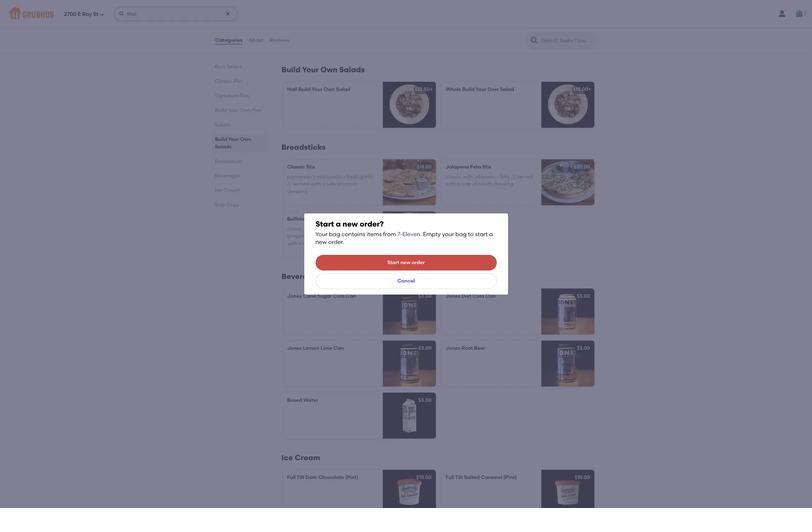 Task type: locate. For each thing, give the bounding box(es) containing it.
served inside the classic with jalapeño  •  feta // served with a side of ranch dressing
[[518, 174, 534, 180]]

build down salads tab
[[215, 136, 227, 142]]

0 horizontal spatial cola
[[333, 293, 345, 299]]

build right half on the left top of page
[[299, 86, 311, 92]]

1 svg image from the left
[[119, 11, 125, 17]]

classic inside tab
[[215, 78, 232, 84]]

full for full tilt salted caramel (pint)
[[446, 475, 455, 481]]

best
[[215, 64, 226, 70]]

• down buffalo
[[316, 233, 318, 239]]

can for jones lemon lime can
[[334, 345, 344, 351]]

ice
[[215, 187, 222, 193], [282, 453, 293, 462]]

1 horizontal spatial classic
[[287, 164, 305, 170]]

cream up dark
[[295, 453, 320, 462]]

0 horizontal spatial start
[[316, 220, 334, 228]]

start up blue
[[316, 220, 334, 228]]

side down gorgonzola
[[303, 240, 313, 246]]

0 horizontal spatial classic
[[287, 226, 304, 232]]

0 horizontal spatial of
[[314, 240, 319, 246]]

mozzarella
[[316, 174, 342, 180]]

of left blue
[[314, 240, 319, 246]]

1 vertical spatial fresh
[[319, 233, 331, 239]]

$3.00 for lime
[[419, 345, 432, 351]]

beverages up cane
[[282, 272, 321, 281]]

lime
[[321, 345, 333, 351]]

Search Zeeks Pizza Capitol Hill search field
[[541, 37, 595, 44]]

0 horizontal spatial svg image
[[100, 12, 104, 16]]

jones root beer image
[[542, 341, 595, 387]]

gorgonzola
[[287, 233, 315, 239]]

dressing inside classic with buffalo sauce  • gorgonzola  •  fresh cilantro // served with a side of blue cheese dressing
[[350, 240, 370, 246]]

pies inside classic pies tab
[[234, 78, 243, 84]]

of
[[338, 181, 342, 187], [473, 181, 478, 187], [314, 240, 319, 246]]

.
[[421, 231, 422, 238]]

0 vertical spatial classic
[[215, 78, 232, 84]]

1 horizontal spatial $20.00
[[574, 164, 591, 170]]

dressing down feta
[[494, 181, 514, 187]]

1 horizontal spatial +
[[589, 86, 592, 92]]

• left feta
[[497, 174, 499, 180]]

2 horizontal spatial served
[[518, 174, 534, 180]]

bag inside empty your bag to start a new order.
[[456, 231, 467, 238]]

2 (pint) from the left
[[504, 475, 517, 481]]

fresh
[[347, 174, 359, 180], [319, 233, 331, 239]]

full left salted
[[446, 475, 455, 481]]

classic up parmesan
[[287, 164, 305, 170]]

new
[[343, 220, 358, 228], [316, 239, 327, 246], [401, 260, 411, 266]]

1 horizontal spatial bag
[[456, 231, 467, 238]]

tilt left salted
[[456, 475, 463, 481]]

classic
[[215, 78, 232, 84], [287, 164, 305, 170]]

$15.00 +
[[574, 86, 592, 92]]

0 horizontal spatial served
[[294, 181, 310, 187]]

1 horizontal spatial svg image
[[225, 11, 231, 17]]

1 bag from the left
[[329, 231, 340, 238]]

salad for half build your own salad
[[336, 86, 351, 92]]

build your own salads tab
[[215, 136, 265, 151]]

classic for classic pies
[[215, 78, 232, 84]]

0 horizontal spatial svg image
[[119, 11, 125, 17]]

can right diet
[[486, 293, 496, 299]]

of down jalapeño
[[473, 181, 478, 187]]

0 vertical spatial cream
[[224, 187, 240, 193]]

buffalo stix
[[287, 216, 315, 222]]

svg image up categories
[[225, 11, 231, 17]]

build up half on the left top of page
[[282, 65, 301, 74]]

2 salad from the left
[[500, 86, 515, 92]]

1 horizontal spatial svg image
[[796, 10, 804, 18]]

0 vertical spatial salads
[[340, 65, 365, 74]]

2700 e roy st
[[64, 11, 99, 17]]

pies up salads tab
[[252, 107, 262, 113]]

1 vertical spatial beverages
[[282, 272, 321, 281]]

+
[[430, 86, 433, 92], [589, 86, 592, 92]]

whole build your own salad image
[[542, 82, 595, 128]]

1 vertical spatial ice
[[282, 453, 293, 462]]

tilt left dark
[[297, 475, 305, 481]]

salad for whole build your own salad
[[500, 86, 515, 92]]

2 vertical spatial dressing
[[350, 240, 370, 246]]

buffalo stix image
[[383, 211, 436, 257]]

salted
[[464, 475, 480, 481]]

best sellers tab
[[215, 63, 265, 70]]

of down mozzarella
[[338, 181, 342, 187]]

your down 'signature pies'
[[228, 107, 239, 113]]

0 horizontal spatial build your own salads
[[215, 136, 252, 150]]

items
[[367, 231, 382, 238]]

dressing down parmesan
[[287, 188, 308, 194]]

eleven
[[403, 231, 421, 238]]

0 vertical spatial breadsticks
[[282, 143, 326, 152]]

• right mozzarella
[[344, 174, 346, 180]]

2 ranch from the left
[[479, 181, 493, 187]]

tilt for salted
[[456, 475, 463, 481]]

sauce
[[334, 226, 349, 232]]

0 vertical spatial build your own salads
[[282, 65, 365, 74]]

0 vertical spatial //
[[511, 174, 516, 180]]

blue
[[320, 240, 330, 246]]

bag up order.
[[329, 231, 340, 238]]

with inside parmesan •  mozzarella • fresh garlic // served with a side of ranch dressing
[[311, 181, 321, 187]]

1 vertical spatial breadsticks
[[215, 158, 243, 164]]

1 horizontal spatial tilt
[[456, 475, 463, 481]]

1 vertical spatial pies
[[240, 93, 249, 99]]

beverages up ice cream tab
[[215, 173, 240, 179]]

pies up signature pies tab
[[234, 78, 243, 84]]

2 full from the left
[[446, 475, 455, 481]]

(pint)
[[346, 475, 359, 481], [504, 475, 517, 481]]

side
[[327, 181, 336, 187], [462, 181, 472, 187], [303, 240, 313, 246]]

dressing inside the classic with jalapeño  •  feta // served with a side of ranch dressing
[[494, 181, 514, 187]]

$19.00
[[417, 164, 432, 170]]

2 horizontal spatial dressing
[[494, 181, 514, 187]]

stix for $20.00
[[306, 216, 315, 222]]

1 vertical spatial start
[[388, 260, 400, 266]]

jones lemon lime can image
[[383, 341, 436, 387]]

(pint) for full tilt salted caramel (pint)
[[504, 475, 517, 481]]

cups
[[227, 202, 239, 208]]

$10.00 for full tilt dark chocolate (pint)
[[417, 475, 432, 481]]

$3.00 for cola
[[577, 293, 591, 299]]

pies up build your own pies tab
[[240, 93, 249, 99]]

0 vertical spatial beverages
[[215, 173, 240, 179]]

classic down jalapeno
[[446, 174, 462, 180]]

a down mozzarella
[[322, 181, 325, 187]]

full left dark
[[287, 475, 296, 481]]

a up cilantro
[[336, 220, 341, 228]]

a down gorgonzola
[[299, 240, 302, 246]]

build your own salads up half build your own salad
[[282, 65, 365, 74]]

0 horizontal spatial bag
[[329, 231, 340, 238]]

1 vertical spatial salads
[[215, 122, 231, 128]]

pies inside signature pies tab
[[240, 93, 249, 99]]

tilt
[[297, 475, 305, 481], [456, 475, 463, 481]]

1 tilt from the left
[[297, 475, 305, 481]]

beverages tab
[[215, 172, 265, 180]]

1 horizontal spatial breadsticks
[[282, 143, 326, 152]]

classic inside classic with buffalo sauce  • gorgonzola  •  fresh cilantro // served with a side of blue cheese dressing
[[287, 226, 304, 232]]

jalapeno feta stix
[[446, 164, 492, 170]]

half
[[287, 86, 298, 92]]

diet
[[462, 293, 472, 299]]

svg image right st
[[119, 11, 125, 17]]

beer
[[475, 345, 486, 351]]

build your own salads up breadsticks tab
[[215, 136, 252, 150]]

// right feta
[[511, 174, 516, 180]]

classic
[[446, 174, 462, 180], [287, 226, 304, 232]]

1 horizontal spatial cola
[[473, 293, 485, 299]]

jones left root
[[446, 345, 461, 351]]

e
[[78, 11, 81, 17]]

$3.00
[[419, 293, 432, 299], [577, 293, 591, 299], [419, 345, 432, 351], [577, 345, 591, 351], [419, 397, 432, 403]]

//
[[511, 174, 516, 180], [287, 181, 293, 187], [352, 233, 357, 239]]

served down order?
[[358, 233, 374, 239]]

0 horizontal spatial classic
[[215, 78, 232, 84]]

sugar
[[318, 293, 332, 299]]

a inside empty your bag to start a new order.
[[490, 231, 493, 238]]

2 horizontal spatial //
[[511, 174, 516, 180]]

0 horizontal spatial +
[[430, 86, 433, 92]]

2 horizontal spatial of
[[473, 181, 478, 187]]

jones left lemon
[[287, 345, 302, 351]]

0 horizontal spatial full
[[287, 475, 296, 481]]

2 vertical spatial served
[[358, 233, 374, 239]]

a right start
[[490, 231, 493, 238]]

0 horizontal spatial $10.00
[[417, 475, 432, 481]]

1 horizontal spatial dressing
[[350, 240, 370, 246]]

start
[[476, 231, 488, 238]]

boxed water image
[[383, 393, 436, 439]]

1 full from the left
[[287, 475, 296, 481]]

new up contains
[[343, 220, 358, 228]]

of inside parmesan •  mozzarella • fresh garlic // served with a side of ranch dressing
[[338, 181, 342, 187]]

1 horizontal spatial $10.00
[[575, 475, 591, 481]]

1 horizontal spatial cream
[[295, 453, 320, 462]]

start new order
[[388, 260, 425, 266]]

0 vertical spatial ice
[[215, 187, 222, 193]]

2 horizontal spatial side
[[462, 181, 472, 187]]

1 $10.00 from the left
[[417, 475, 432, 481]]

best sellers
[[215, 64, 242, 70]]

with down jalapeno feta stix
[[464, 174, 474, 180]]

0 horizontal spatial salad
[[336, 86, 351, 92]]

whole build your own salad
[[446, 86, 515, 92]]

1 vertical spatial dressing
[[287, 188, 308, 194]]

1 horizontal spatial of
[[338, 181, 342, 187]]

jalapeño
[[475, 174, 496, 180]]

salad
[[336, 86, 351, 92], [500, 86, 515, 92]]

• right sauce
[[350, 226, 352, 232]]

can right the lime
[[334, 345, 344, 351]]

2 vertical spatial new
[[401, 260, 411, 266]]

ice cream up side cups
[[215, 187, 240, 193]]

// down parmesan
[[287, 181, 293, 187]]

0 horizontal spatial ice
[[215, 187, 222, 193]]

ice cream up dark
[[282, 453, 320, 462]]

1 horizontal spatial //
[[352, 233, 357, 239]]

chocolate
[[319, 475, 344, 481]]

dressing
[[494, 181, 514, 187], [287, 188, 308, 194], [350, 240, 370, 246]]

0 horizontal spatial ice cream
[[215, 187, 240, 193]]

cream
[[224, 187, 240, 193], [295, 453, 320, 462]]

full tilt dark chocolate (pint) image
[[383, 470, 436, 508]]

classic with buffalo sauce  • gorgonzola  •  fresh cilantro // served with a side of blue cheese dressing
[[287, 226, 374, 246]]

breadsticks up classic stix
[[282, 143, 326, 152]]

1 vertical spatial new
[[316, 239, 327, 246]]

1 horizontal spatial full
[[446, 475, 455, 481]]

1 salad from the left
[[336, 86, 351, 92]]

1 + from the left
[[430, 86, 433, 92]]

$20.00
[[574, 164, 591, 170], [416, 216, 432, 222]]

1 vertical spatial $20.00
[[416, 216, 432, 222]]

2 tilt from the left
[[456, 475, 463, 481]]

jones left cane
[[287, 293, 302, 299]]

cream up cups
[[224, 187, 240, 193]]

0 horizontal spatial beverages
[[215, 173, 240, 179]]

0 horizontal spatial breadsticks
[[215, 158, 243, 164]]

new left order
[[401, 260, 411, 266]]

parmesan •  mozzarella • fresh garlic // served with a side of ranch dressing
[[287, 174, 373, 194]]

0 horizontal spatial (pint)
[[346, 475, 359, 481]]

signature
[[215, 93, 239, 99]]

half build your own salad image
[[383, 82, 436, 128]]

feta
[[471, 164, 482, 170]]

served inside parmesan •  mozzarella • fresh garlic // served with a side of ranch dressing
[[294, 181, 310, 187]]

0 vertical spatial fresh
[[347, 174, 359, 180]]

ranch
[[344, 181, 358, 187], [479, 181, 493, 187]]

stix right buffalo
[[306, 216, 315, 222]]

$20.00 for classic with buffalo sauce  • gorgonzola  •  fresh cilantro // served with a side of blue cheese dressing
[[416, 216, 432, 222]]

0 vertical spatial pies
[[234, 78, 243, 84]]

breadsticks
[[282, 143, 326, 152], [215, 158, 243, 164]]

1 horizontal spatial fresh
[[347, 174, 359, 180]]

build your own salads inside tab
[[215, 136, 252, 150]]

your right half on the left top of page
[[312, 86, 323, 92]]

2 horizontal spatial can
[[486, 293, 496, 299]]

1 horizontal spatial served
[[358, 233, 374, 239]]

can right sugar
[[346, 293, 356, 299]]

svg image inside the 3 button
[[796, 10, 804, 18]]

start for start new order
[[388, 260, 400, 266]]

a
[[322, 181, 325, 187], [457, 181, 461, 187], [336, 220, 341, 228], [490, 231, 493, 238], [299, 240, 302, 246]]

your down salads tab
[[228, 136, 239, 142]]

2 horizontal spatial new
[[401, 260, 411, 266]]

boxed
[[287, 397, 303, 403]]

classic inside the classic with jalapeño  •  feta // served with a side of ranch dressing
[[446, 174, 462, 180]]

new down buffalo
[[316, 239, 327, 246]]

about button
[[248, 28, 264, 53]]

salads tab
[[215, 121, 265, 129]]

1 horizontal spatial start
[[388, 260, 400, 266]]

a down jalapeno
[[457, 181, 461, 187]]

buffalo
[[287, 216, 305, 222]]

1 horizontal spatial ranch
[[479, 181, 493, 187]]

start inside start new order button
[[388, 260, 400, 266]]

with down mozzarella
[[311, 181, 321, 187]]

classic up gorgonzola
[[287, 226, 304, 232]]

$3.00 for beer
[[577, 345, 591, 351]]

1 horizontal spatial salad
[[500, 86, 515, 92]]

classic up signature
[[215, 78, 232, 84]]

jones
[[287, 293, 302, 299], [446, 293, 461, 299], [287, 345, 302, 351], [446, 345, 461, 351]]

svg image
[[796, 10, 804, 18], [100, 12, 104, 16]]

your
[[302, 65, 319, 74], [312, 86, 323, 92], [476, 86, 487, 92], [228, 107, 239, 113], [228, 136, 239, 142], [316, 231, 328, 238]]

0 horizontal spatial tilt
[[297, 475, 305, 481]]

cola right sugar
[[333, 293, 345, 299]]

0 horizontal spatial fresh
[[319, 233, 331, 239]]

1 horizontal spatial (pint)
[[504, 475, 517, 481]]

1 vertical spatial ice cream
[[282, 453, 320, 462]]

empty
[[423, 231, 441, 238]]

beverages inside tab
[[215, 173, 240, 179]]

served down parmesan
[[294, 181, 310, 187]]

garlic
[[360, 174, 373, 180]]

1 horizontal spatial ice
[[282, 453, 293, 462]]

0 horizontal spatial new
[[316, 239, 327, 246]]

1 horizontal spatial can
[[346, 293, 356, 299]]

signature pies
[[215, 93, 249, 99]]

build your own salads
[[282, 65, 365, 74], [215, 136, 252, 150]]

side down jalapeno feta stix
[[462, 181, 472, 187]]

1 vertical spatial served
[[294, 181, 310, 187]]

1 horizontal spatial new
[[343, 220, 358, 228]]

1 vertical spatial cream
[[295, 453, 320, 462]]

classic for classic with jalapeño  •  feta // served with a side of ranch dressing
[[446, 174, 462, 180]]

2 bag from the left
[[456, 231, 467, 238]]

0 vertical spatial classic
[[446, 174, 462, 180]]

2 cola from the left
[[473, 293, 485, 299]]

pies
[[234, 78, 243, 84], [240, 93, 249, 99], [252, 107, 262, 113]]

0 vertical spatial start
[[316, 220, 334, 228]]

cola right diet
[[473, 293, 485, 299]]

2 vertical spatial //
[[352, 233, 357, 239]]

dressing down contains
[[350, 240, 370, 246]]

2 svg image from the left
[[225, 11, 231, 17]]

0 horizontal spatial $20.00
[[416, 216, 432, 222]]

+ for $15.00
[[589, 86, 592, 92]]

svg image
[[119, 11, 125, 17], [225, 11, 231, 17]]

bag left "to" in the top of the page
[[456, 231, 467, 238]]

a inside the classic with jalapeño  •  feta // served with a side of ranch dressing
[[457, 181, 461, 187]]

2 $10.00 from the left
[[575, 475, 591, 481]]

0 horizontal spatial can
[[334, 345, 344, 351]]

own
[[321, 65, 338, 74], [324, 86, 335, 92], [488, 86, 499, 92], [240, 107, 251, 113], [240, 136, 252, 142]]

// inside the classic with jalapeño  •  feta // served with a side of ranch dressing
[[511, 174, 516, 180]]

st
[[93, 11, 99, 17]]

served
[[518, 174, 534, 180], [294, 181, 310, 187], [358, 233, 374, 239]]

1 vertical spatial //
[[287, 181, 293, 187]]

1 (pint) from the left
[[346, 475, 359, 481]]

start
[[316, 220, 334, 228], [388, 260, 400, 266]]

(pint) right caramel
[[504, 475, 517, 481]]

beverages
[[215, 173, 240, 179], [282, 272, 321, 281]]

jones left diet
[[446, 293, 461, 299]]

order?
[[360, 220, 384, 228]]

0 vertical spatial $20.00
[[574, 164, 591, 170]]

with up gorgonzola
[[305, 226, 315, 232]]

start new order button
[[316, 255, 497, 271]]

1 horizontal spatial classic
[[446, 174, 462, 180]]

build
[[282, 65, 301, 74], [299, 86, 311, 92], [463, 86, 475, 92], [215, 107, 227, 113], [215, 136, 227, 142]]

2700
[[64, 11, 77, 17]]

1 horizontal spatial side
[[327, 181, 336, 187]]

1 ranch from the left
[[344, 181, 358, 187]]

dressing inside parmesan •  mozzarella • fresh garlic // served with a side of ranch dressing
[[287, 188, 308, 194]]

fresh left garlic
[[347, 174, 359, 180]]

2 vertical spatial pies
[[252, 107, 262, 113]]

start up cancel on the bottom of page
[[388, 260, 400, 266]]

0 vertical spatial served
[[518, 174, 534, 180]]

your inside build your own pies tab
[[228, 107, 239, 113]]

full tilt salted caramel (pint) image
[[542, 470, 595, 508]]

fresh inside parmesan •  mozzarella • fresh garlic // served with a side of ranch dressing
[[347, 174, 359, 180]]

0 vertical spatial dressing
[[494, 181, 514, 187]]

breadsticks up beverages tab
[[215, 158, 243, 164]]

0 horizontal spatial ranch
[[344, 181, 358, 187]]

your right whole
[[476, 86, 487, 92]]

served right feta
[[518, 174, 534, 180]]

jalapeno
[[446, 164, 469, 170]]

$10.00
[[417, 475, 432, 481], [575, 475, 591, 481]]

with
[[464, 174, 474, 180], [311, 181, 321, 187], [446, 181, 456, 187], [305, 226, 315, 232], [287, 240, 298, 246]]

side down mozzarella
[[327, 181, 336, 187]]

stix up parmesan
[[306, 164, 315, 170]]

side inside classic with buffalo sauce  • gorgonzola  •  fresh cilantro // served with a side of blue cheese dressing
[[303, 240, 313, 246]]

can
[[346, 293, 356, 299], [486, 293, 496, 299], [334, 345, 344, 351]]

2 + from the left
[[589, 86, 592, 92]]

ice cream tab
[[215, 187, 265, 194]]

0 vertical spatial ice cream
[[215, 187, 240, 193]]

// inside classic with buffalo sauce  • gorgonzola  •  fresh cilantro // served with a side of blue cheese dressing
[[352, 233, 357, 239]]

0 horizontal spatial //
[[287, 181, 293, 187]]

your up blue
[[316, 231, 328, 238]]

0 horizontal spatial cream
[[224, 187, 240, 193]]

0 horizontal spatial side
[[303, 240, 313, 246]]

// down start a new order?
[[352, 233, 357, 239]]

jones cane sugar cola can image
[[383, 289, 436, 335]]

full for full tilt dark chocolate (pint)
[[287, 475, 296, 481]]

fresh down buffalo
[[319, 233, 331, 239]]

main navigation navigation
[[0, 0, 813, 28]]

(pint) right chocolate
[[346, 475, 359, 481]]



Task type: describe. For each thing, give the bounding box(es) containing it.
classic for classic with buffalo sauce  • gorgonzola  •  fresh cilantro // served with a side of blue cheese dressing
[[287, 226, 304, 232]]

jones cane sugar cola can
[[287, 293, 356, 299]]

jones for jones cane sugar cola can
[[287, 293, 302, 299]]

classic with jalapeño  •  feta // served with a side of ranch dressing
[[446, 174, 534, 187]]

fresh inside classic with buffalo sauce  • gorgonzola  •  fresh cilantro // served with a side of blue cheese dressing
[[319, 233, 331, 239]]

build your own pies tab
[[215, 107, 265, 114]]

pies inside build your own pies tab
[[252, 107, 262, 113]]

$3.00 for sugar
[[419, 293, 432, 299]]

empty your bag to start a new order.
[[316, 231, 493, 246]]

full tilt salted caramel (pint)
[[446, 475, 517, 481]]

cane
[[303, 293, 316, 299]]

water
[[304, 397, 319, 403]]

order.
[[329, 239, 345, 246]]

categories
[[216, 37, 243, 43]]

$15.00
[[574, 86, 589, 92]]

1 horizontal spatial ice cream
[[282, 453, 320, 462]]

tilt for dark
[[297, 475, 305, 481]]

your inside the build your own salads tab
[[228, 136, 239, 142]]

pies for classic pies
[[234, 78, 243, 84]]

whole
[[446, 86, 462, 92]]

contains
[[342, 231, 366, 238]]

signature pies tab
[[215, 92, 265, 100]]

cream inside tab
[[224, 187, 240, 193]]

cilantro
[[332, 233, 350, 239]]

cancel
[[398, 278, 415, 284]]

of inside classic with buffalo sauce  • gorgonzola  •  fresh cilantro // served with a side of blue cheese dressing
[[314, 240, 319, 246]]

$12.50 +
[[415, 86, 433, 92]]

classic stix
[[287, 164, 315, 170]]

3
[[804, 11, 807, 17]]

classic pies tab
[[215, 78, 265, 85]]

your bag contains items from 7-eleven .
[[316, 231, 422, 238]]

build inside build your own salads
[[215, 136, 227, 142]]

side cups
[[215, 202, 239, 208]]

start a new order?
[[316, 220, 384, 228]]

// inside parmesan •  mozzarella • fresh garlic // served with a side of ranch dressing
[[287, 181, 293, 187]]

reviews
[[270, 37, 289, 43]]

$10.00 for full tilt salted caramel (pint)
[[575, 475, 591, 481]]

with down jalapeno
[[446, 181, 456, 187]]

jones for jones lemon lime can
[[287, 345, 302, 351]]

jones for jones diet cola can
[[446, 293, 461, 299]]

classic for classic stix
[[287, 164, 305, 170]]

ranch inside parmesan •  mozzarella • fresh garlic // served with a side of ranch dressing
[[344, 181, 358, 187]]

breadsticks tab
[[215, 158, 265, 165]]

boxed water
[[287, 397, 319, 403]]

• inside the classic with jalapeño  •  feta // served with a side of ranch dressing
[[497, 174, 499, 180]]

parmesan
[[287, 174, 312, 180]]

build your own pies
[[215, 107, 262, 113]]

7-
[[398, 231, 403, 238]]

side inside parmesan •  mozzarella • fresh garlic // served with a side of ranch dressing
[[327, 181, 336, 187]]

1 cola from the left
[[333, 293, 345, 299]]

feta
[[500, 174, 510, 180]]

3 button
[[796, 7, 807, 20]]

+ for $12.50
[[430, 86, 433, 92]]

roy
[[82, 11, 92, 17]]

from
[[384, 231, 396, 238]]

jones lemon lime can
[[287, 345, 344, 351]]

lemon
[[303, 345, 320, 351]]

to
[[468, 231, 474, 238]]

build down signature
[[215, 107, 227, 113]]

side inside the classic with jalapeño  •  feta // served with a side of ranch dressing
[[462, 181, 472, 187]]

1 horizontal spatial beverages
[[282, 272, 321, 281]]

search icon image
[[530, 36, 539, 45]]

ice cream inside tab
[[215, 187, 240, 193]]

new inside button
[[401, 260, 411, 266]]

categories button
[[215, 28, 243, 53]]

jalapeno feta stix image
[[542, 159, 595, 205]]

classic stix image
[[383, 159, 436, 205]]

1 horizontal spatial build your own salads
[[282, 65, 365, 74]]

salads inside tab
[[215, 144, 232, 150]]

cancel button
[[316, 273, 497, 289]]

new inside empty your bag to start a new order.
[[316, 239, 327, 246]]

your up half build your own salad
[[302, 65, 319, 74]]

salads inside tab
[[215, 122, 231, 128]]

jones diet cola can
[[446, 293, 496, 299]]

reviews button
[[269, 28, 290, 53]]

served inside classic with buffalo sauce  • gorgonzola  •  fresh cilantro // served with a side of blue cheese dressing
[[358, 233, 374, 239]]

breadsticks inside tab
[[215, 158, 243, 164]]

• right parmesan
[[313, 174, 315, 180]]

(pint) for full tilt dark chocolate (pint)
[[346, 475, 359, 481]]

start for start a new order?
[[316, 220, 334, 228]]

stix for $19.00
[[306, 164, 315, 170]]

18th green image
[[383, 5, 436, 51]]

cheese
[[332, 240, 349, 246]]

side
[[215, 202, 226, 208]]

with down gorgonzola
[[287, 240, 298, 246]]

ice inside tab
[[215, 187, 222, 193]]

sellers
[[227, 64, 242, 70]]

your
[[443, 231, 455, 238]]

classic pies
[[215, 78, 243, 84]]

side cups tab
[[215, 201, 265, 209]]

root
[[462, 345, 473, 351]]

about
[[249, 37, 264, 43]]

a inside classic with buffalo sauce  • gorgonzola  •  fresh cilantro // served with a side of blue cheese dressing
[[299, 240, 302, 246]]

of inside the classic with jalapeño  •  feta // served with a side of ranch dressing
[[473, 181, 478, 187]]

jones root beer
[[446, 345, 486, 351]]

0 vertical spatial new
[[343, 220, 358, 228]]

stix up jalapeño
[[483, 164, 492, 170]]

$12.50
[[415, 86, 430, 92]]

half build your own salad
[[287, 86, 351, 92]]

buffalo
[[316, 226, 333, 232]]

$20.00 for classic with jalapeño  •  feta // served with a side of ranch dressing
[[574, 164, 591, 170]]

caramel
[[481, 475, 503, 481]]

ranch inside the classic with jalapeño  •  feta // served with a side of ranch dressing
[[479, 181, 493, 187]]

can for jones diet cola can
[[486, 293, 496, 299]]

order
[[412, 260, 425, 266]]

build right whole
[[463, 86, 475, 92]]

jones diet cola can image
[[542, 289, 595, 335]]

full tilt dark chocolate (pint)
[[287, 475, 359, 481]]

pies for signature pies
[[240, 93, 249, 99]]

jones for jones root beer
[[446, 345, 461, 351]]

dark
[[306, 475, 317, 481]]

a inside parmesan •  mozzarella • fresh garlic // served with a side of ranch dressing
[[322, 181, 325, 187]]



Task type: vqa. For each thing, say whether or not it's contained in the screenshot.
Jalapeno Feta Stix Image
yes



